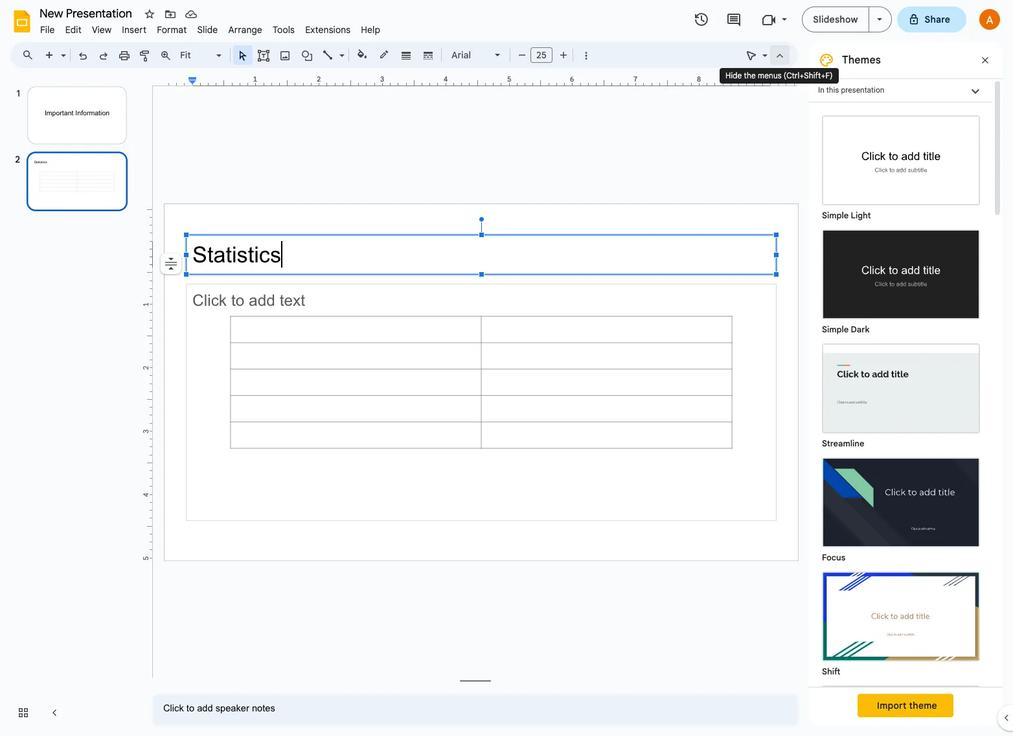 Task type: vqa. For each thing, say whether or not it's contained in the screenshot.
the Slideshow
yes



Task type: describe. For each thing, give the bounding box(es) containing it.
Simple Dark radio
[[816, 223, 987, 337]]

view menu item
[[87, 22, 117, 38]]

themes application
[[0, 0, 1014, 736]]

file menu item
[[35, 22, 60, 38]]

main toolbar
[[38, 45, 596, 66]]

simple for simple dark
[[823, 324, 849, 335]]

in this presentation
[[819, 86, 885, 95]]

simple light
[[823, 210, 872, 221]]

border color: transparent image
[[377, 46, 392, 63]]

themes
[[843, 54, 881, 67]]

left margin image
[[165, 76, 196, 86]]

new slide with layout image
[[58, 47, 66, 51]]

menu bar inside menu bar banner
[[35, 17, 386, 38]]

extensions menu item
[[300, 22, 356, 38]]

hide
[[726, 71, 742, 80]]

import
[[878, 700, 907, 712]]

right margin image
[[767, 76, 799, 86]]

simple for simple light
[[823, 210, 849, 221]]

presentation options image
[[877, 18, 883, 21]]

help menu item
[[356, 22, 386, 38]]

shrink text on overflow image
[[162, 255, 180, 273]]

share
[[925, 14, 951, 25]]

share button
[[898, 6, 967, 32]]

insert
[[122, 24, 147, 36]]

fill color: transparent image
[[355, 46, 370, 63]]

this
[[827, 86, 840, 95]]

font list. arial selected. option
[[452, 46, 487, 64]]

slideshow button
[[803, 6, 870, 32]]

Momentum radio
[[816, 679, 987, 736]]

import theme
[[878, 700, 938, 712]]

arrange menu item
[[223, 22, 268, 38]]

arial
[[452, 49, 471, 61]]

simple dark
[[823, 324, 870, 335]]

slideshow
[[814, 14, 859, 25]]

Zoom text field
[[178, 46, 215, 64]]

format menu item
[[152, 22, 192, 38]]

Star checkbox
[[141, 5, 159, 23]]

slide
[[197, 24, 218, 36]]

live pointer settings image
[[760, 47, 768, 51]]

option group inside "themes" section
[[809, 102, 993, 736]]

shape image
[[300, 46, 315, 64]]

insert menu item
[[117, 22, 152, 38]]

file
[[40, 24, 55, 36]]

Shift radio
[[816, 565, 987, 679]]

menus
[[758, 71, 782, 80]]

edit menu item
[[60, 22, 87, 38]]



Task type: locate. For each thing, give the bounding box(es) containing it.
1 simple from the top
[[823, 210, 849, 221]]

border weight option
[[399, 46, 414, 64]]

0 vertical spatial simple
[[823, 210, 849, 221]]

theme
[[910, 700, 938, 712]]

menu bar containing file
[[35, 17, 386, 38]]

tools
[[273, 24, 295, 36]]

Zoom field
[[176, 46, 228, 65]]

simple left dark
[[823, 324, 849, 335]]

Streamline radio
[[816, 337, 987, 451]]

(ctrl+shift+f)
[[784, 71, 833, 80]]

format
[[157, 24, 187, 36]]

border dash option
[[421, 46, 436, 64]]

select line image
[[336, 47, 345, 51]]

edit
[[65, 24, 82, 36]]

presentation
[[842, 86, 885, 95]]

2 simple from the top
[[823, 324, 849, 335]]

Font size text field
[[532, 47, 552, 63]]

help
[[361, 24, 381, 36]]

option group containing simple light
[[809, 102, 993, 736]]

insert image image
[[278, 46, 293, 64]]

mode and view toolbar
[[742, 42, 791, 68]]

the
[[744, 71, 756, 80]]

import theme button
[[858, 694, 954, 718]]

shift
[[823, 666, 841, 677]]

in this presentation tab
[[809, 78, 993, 102]]

arrange
[[228, 24, 262, 36]]

Focus radio
[[816, 451, 987, 565]]

simple left light
[[823, 210, 849, 221]]

navigation
[[0, 73, 143, 736]]

slide menu item
[[192, 22, 223, 38]]

1 vertical spatial simple
[[823, 324, 849, 335]]

Simple Light radio
[[816, 109, 987, 736]]

simple
[[823, 210, 849, 221], [823, 324, 849, 335]]

navigation inside the themes application
[[0, 73, 143, 736]]

in
[[819, 86, 825, 95]]

Menus field
[[16, 46, 45, 64]]

menu bar
[[35, 17, 386, 38]]

themes section
[[809, 42, 1003, 736]]

menu bar banner
[[0, 0, 1014, 736]]

streamline
[[823, 438, 865, 449]]

option
[[161, 253, 182, 274]]

extensions
[[305, 24, 351, 36]]

option inside the themes application
[[161, 253, 182, 274]]

tools menu item
[[268, 22, 300, 38]]

simple inside option
[[823, 324, 849, 335]]

simple inside radio
[[823, 210, 849, 221]]

view
[[92, 24, 112, 36]]

light
[[851, 210, 872, 221]]

focus
[[823, 552, 846, 563]]

Rename text field
[[35, 5, 139, 21]]

hide the menus (ctrl+shift+f)
[[726, 71, 833, 80]]

option group
[[809, 102, 993, 736]]

dark
[[851, 324, 870, 335]]

Font size field
[[531, 47, 558, 66]]



